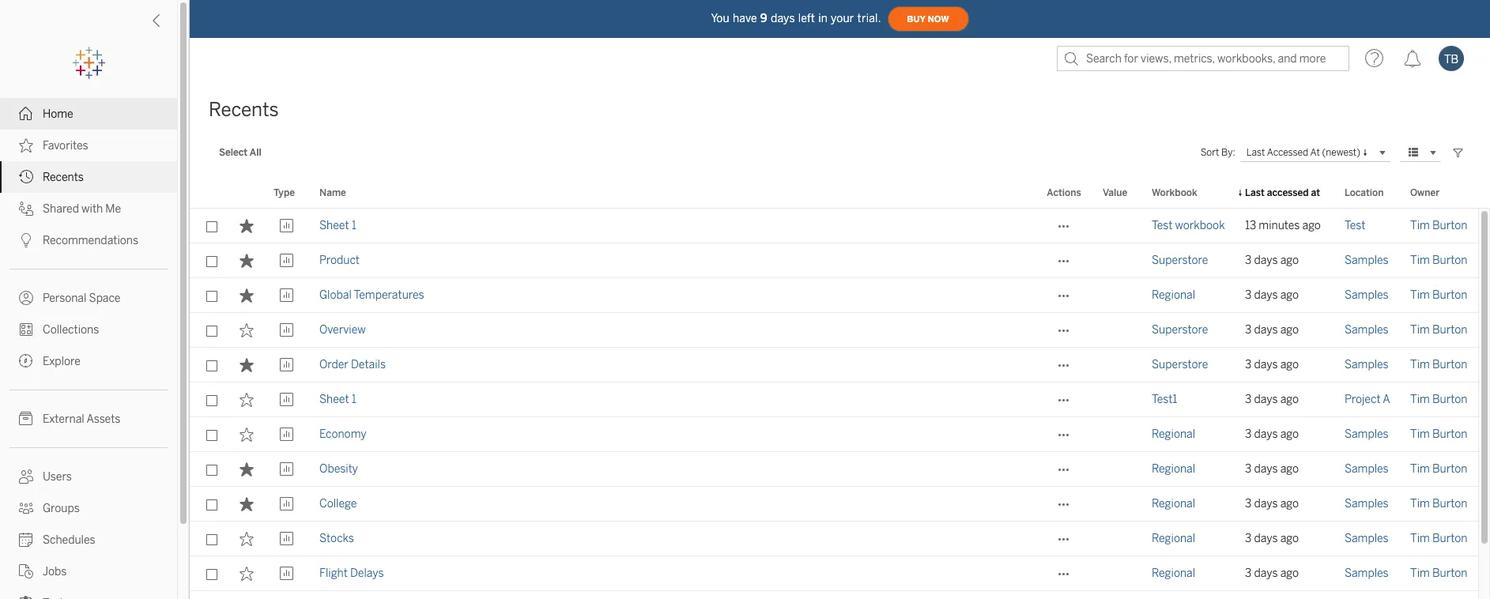 Task type: locate. For each thing, give the bounding box(es) containing it.
days for sheet 1
[[1254, 393, 1278, 406]]

superstore link for product
[[1152, 244, 1208, 278]]

row containing global temperatures
[[190, 278, 1479, 313]]

6 regional from the top
[[1152, 567, 1196, 580]]

burton
[[1433, 219, 1468, 232], [1433, 254, 1468, 267], [1433, 289, 1468, 302], [1433, 323, 1468, 337], [1433, 358, 1468, 372], [1433, 393, 1468, 406], [1433, 428, 1468, 441], [1433, 463, 1468, 476], [1433, 497, 1468, 511], [1433, 532, 1468, 546], [1433, 567, 1468, 580]]

1 tim burton from the top
[[1411, 219, 1468, 232]]

select all button
[[209, 143, 272, 162]]

test for test
[[1345, 219, 1366, 232]]

2 cell from the top
[[1093, 244, 1143, 278]]

view image for overview 'link'
[[280, 323, 294, 338]]

view image left "stocks" link
[[280, 532, 294, 546]]

jobs link
[[0, 556, 177, 587]]

5 tim from the top
[[1411, 358, 1430, 372]]

8 tim burton link from the top
[[1411, 452, 1468, 487]]

cell for tim burton link for flight delays link
[[1093, 557, 1143, 591]]

view image left order
[[280, 358, 294, 372]]

1 vertical spatial superstore
[[1152, 323, 1208, 337]]

11 burton from the top
[[1433, 567, 1468, 580]]

6 cell from the top
[[1093, 383, 1143, 417]]

2 tim from the top
[[1411, 254, 1430, 267]]

1 row from the top
[[190, 209, 1479, 244]]

by text only_f5he34f image inside external assets link
[[19, 412, 33, 426]]

by text only_f5he34f image for external assets
[[19, 412, 33, 426]]

sheet for test1
[[319, 393, 349, 406]]

last accessed at
[[1245, 187, 1321, 198]]

3 days ago
[[1245, 254, 1299, 267], [1245, 289, 1299, 302], [1245, 323, 1299, 337], [1245, 358, 1299, 372], [1245, 393, 1299, 406], [1245, 428, 1299, 441], [1245, 463, 1299, 476], [1245, 497, 1299, 511], [1245, 532, 1299, 546], [1245, 567, 1299, 580]]

superstore for product
[[1152, 254, 1208, 267]]

by text only_f5he34f image left schedules
[[19, 533, 33, 547]]

order details link
[[319, 348, 386, 383]]

groups
[[43, 502, 80, 516]]

samples link for college
[[1345, 487, 1389, 522]]

buy now button
[[888, 6, 969, 32]]

recents
[[209, 98, 279, 121], [43, 171, 84, 184]]

ago for sixth tim burton link from the top of the page
[[1281, 393, 1299, 406]]

2 vertical spatial superstore
[[1152, 358, 1208, 372]]

row containing stocks
[[190, 522, 1479, 557]]

details
[[351, 358, 386, 372]]

sheet 1
[[319, 219, 356, 232], [319, 393, 356, 406]]

4 view image from the top
[[280, 497, 294, 512]]

11 cell from the top
[[1093, 557, 1143, 591]]

12 row from the top
[[190, 591, 1479, 599]]

0 vertical spatial 1
[[352, 219, 356, 232]]

by text only_f5he34f image inside "home" link
[[19, 107, 33, 121]]

1 burton from the top
[[1433, 219, 1468, 232]]

test down location
[[1345, 219, 1366, 232]]

samples for order details
[[1345, 358, 1389, 372]]

tim burton for obesity link tim burton link
[[1411, 463, 1468, 476]]

8 tim burton from the top
[[1411, 463, 1468, 476]]

sheet 1 link down name
[[319, 209, 356, 244]]

by text only_f5he34f image
[[19, 107, 33, 121], [19, 138, 33, 153], [19, 170, 33, 184], [19, 202, 33, 216], [19, 323, 33, 337], [19, 565, 33, 579], [19, 596, 33, 599]]

regional link for flight delays
[[1152, 557, 1196, 591]]

4 samples from the top
[[1345, 358, 1389, 372]]

burton for tim burton link associated with product 'link'
[[1433, 254, 1468, 267]]

7 burton from the top
[[1433, 428, 1468, 441]]

view image for stocks
[[280, 532, 294, 546]]

test down workbook
[[1152, 219, 1173, 232]]

test
[[1152, 219, 1173, 232], [1345, 219, 1366, 232]]

4 row from the top
[[190, 313, 1479, 348]]

by text only_f5he34f image inside the collections link
[[19, 323, 33, 337]]

by text only_f5he34f image for jobs
[[19, 565, 33, 579]]

10 tim burton from the top
[[1411, 532, 1468, 546]]

3 superstore from the top
[[1152, 358, 1208, 372]]

5 tim burton link from the top
[[1411, 348, 1468, 383]]

sheet 1 down order
[[319, 393, 356, 406]]

2 sheet from the top
[[319, 393, 349, 406]]

5 samples link from the top
[[1345, 417, 1389, 452]]

view image for test1 sheet 1 link
[[280, 393, 294, 407]]

sheet 1 for test workbook
[[319, 219, 356, 232]]

7 by text only_f5he34f image from the top
[[19, 533, 33, 547]]

by text only_f5he34f image for recents
[[19, 170, 33, 184]]

1 vertical spatial sheet 1
[[319, 393, 356, 406]]

3 view image from the top
[[280, 323, 294, 338]]

burton for obesity link tim burton link
[[1433, 463, 1468, 476]]

3 for product
[[1245, 254, 1252, 267]]

6 tim from the top
[[1411, 393, 1430, 406]]

6 view image from the top
[[280, 567, 294, 581]]

1 vertical spatial sheet
[[319, 393, 349, 406]]

samples for global temperatures
[[1345, 289, 1389, 302]]

3
[[1245, 254, 1252, 267], [1245, 289, 1252, 302], [1245, 323, 1252, 337], [1245, 358, 1252, 372], [1245, 393, 1252, 406], [1245, 428, 1252, 441], [1245, 463, 1252, 476], [1245, 497, 1252, 511], [1245, 532, 1252, 546], [1245, 567, 1252, 580]]

2 1 from the top
[[352, 393, 356, 406]]

1 for test workbook
[[352, 219, 356, 232]]

temperatures
[[354, 289, 424, 302]]

1 up product
[[352, 219, 356, 232]]

tim for sixth tim burton link from the top of the page
[[1411, 393, 1430, 406]]

accessed
[[1267, 187, 1309, 198]]

9 tim from the top
[[1411, 497, 1430, 511]]

1 sheet from the top
[[319, 219, 349, 232]]

6 by text only_f5he34f image from the top
[[19, 565, 33, 579]]

sheet
[[319, 219, 349, 232], [319, 393, 349, 406]]

days for flight delays
[[1254, 567, 1278, 580]]

6 samples from the top
[[1345, 463, 1389, 476]]

home link
[[0, 98, 177, 130]]

cell
[[1093, 209, 1143, 244], [1093, 244, 1143, 278], [1093, 278, 1143, 313], [1093, 313, 1143, 348], [1093, 348, 1143, 383], [1093, 383, 1143, 417], [1093, 417, 1143, 452], [1093, 452, 1143, 487], [1093, 487, 1143, 522], [1093, 522, 1143, 557], [1093, 557, 1143, 591]]

now
[[928, 14, 949, 24]]

10 burton from the top
[[1433, 532, 1468, 546]]

9 row from the top
[[190, 487, 1479, 522]]

regional for college
[[1152, 497, 1196, 511]]

owner
[[1411, 187, 1440, 198]]

days for economy
[[1254, 428, 1278, 441]]

by text only_f5he34f image left explore
[[19, 354, 33, 368]]

7 row from the top
[[190, 417, 1479, 452]]

by text only_f5he34f image for shared with me
[[19, 202, 33, 216]]

by text only_f5he34f image up shared with me link
[[19, 170, 33, 184]]

sheet down order
[[319, 393, 349, 406]]

project a link
[[1345, 383, 1391, 417]]

9 samples link from the top
[[1345, 557, 1389, 591]]

burton for sixth tim burton link from the top of the page
[[1433, 393, 1468, 406]]

1 view image from the top
[[280, 219, 294, 233]]

tim burton link
[[1411, 209, 1468, 244], [1411, 244, 1468, 278], [1411, 278, 1468, 313], [1411, 313, 1468, 348], [1411, 348, 1468, 383], [1411, 383, 1468, 417], [1411, 417, 1468, 452], [1411, 452, 1468, 487], [1411, 487, 1468, 522], [1411, 522, 1468, 557], [1411, 557, 1468, 591]]

days
[[771, 11, 795, 25], [1254, 254, 1278, 267], [1254, 289, 1278, 302], [1254, 323, 1278, 337], [1254, 358, 1278, 372], [1254, 393, 1278, 406], [1254, 428, 1278, 441], [1254, 463, 1278, 476], [1254, 497, 1278, 511], [1254, 532, 1278, 546], [1254, 567, 1278, 580]]

samples for flight delays
[[1345, 567, 1389, 580]]

by text only_f5he34f image inside shared with me link
[[19, 202, 33, 216]]

view image
[[280, 254, 294, 268], [280, 358, 294, 372], [280, 463, 294, 477], [280, 497, 294, 512], [280, 532, 294, 546], [280, 567, 294, 581]]

tim burton for 11th tim burton link from the bottom of the page
[[1411, 219, 1468, 232]]

at
[[1311, 187, 1321, 198]]

tim burton link for flight delays link
[[1411, 557, 1468, 591]]

view image for economy link
[[280, 428, 294, 442]]

2 by text only_f5he34f image from the top
[[19, 138, 33, 153]]

buy now
[[907, 14, 949, 24]]

11 tim burton link from the top
[[1411, 557, 1468, 591]]

tim burton for tim burton link for global temperatures link
[[1411, 289, 1468, 302]]

2 3 from the top
[[1245, 289, 1252, 302]]

9 burton from the top
[[1433, 497, 1468, 511]]

4 tim burton from the top
[[1411, 323, 1468, 337]]

row containing flight delays
[[190, 557, 1479, 591]]

by text only_f5he34f image left personal
[[19, 291, 33, 305]]

tim for tim burton link associated with product 'link'
[[1411, 254, 1430, 267]]

view image left flight
[[280, 567, 294, 581]]

5 tim burton from the top
[[1411, 358, 1468, 372]]

recents up the select all
[[209, 98, 279, 121]]

1 regional link from the top
[[1152, 278, 1196, 313]]

9 3 from the top
[[1245, 532, 1252, 546]]

samples for product
[[1345, 254, 1389, 267]]

0 vertical spatial recents
[[209, 98, 279, 121]]

5 cell from the top
[[1093, 348, 1143, 383]]

1 1 from the top
[[352, 219, 356, 232]]

by text only_f5he34f image left collections
[[19, 323, 33, 337]]

row containing economy
[[190, 417, 1479, 452]]

view image left obesity link
[[280, 463, 294, 477]]

1
[[352, 219, 356, 232], [352, 393, 356, 406]]

space
[[89, 292, 121, 305]]

3 3 days ago from the top
[[1245, 323, 1299, 337]]

economy
[[319, 428, 367, 441]]

project
[[1345, 393, 1381, 406]]

view image for global temperatures link
[[280, 289, 294, 303]]

3 cell from the top
[[1093, 278, 1143, 313]]

sheet down name
[[319, 219, 349, 232]]

superstore for overview
[[1152, 323, 1208, 337]]

3 tim burton link from the top
[[1411, 278, 1468, 313]]

9 3 days ago from the top
[[1245, 532, 1299, 546]]

row group containing sheet 1
[[190, 209, 1479, 599]]

2 regional link from the top
[[1152, 417, 1196, 452]]

1 vertical spatial recents
[[43, 171, 84, 184]]

by text only_f5he34f image inside favorites link
[[19, 138, 33, 153]]

external
[[43, 413, 84, 426]]

by text only_f5he34f image left the home
[[19, 107, 33, 121]]

value
[[1103, 187, 1128, 198]]

tim burton for tim burton link associated with product 'link'
[[1411, 254, 1468, 267]]

by text only_f5he34f image for personal space
[[19, 291, 33, 305]]

row
[[190, 209, 1479, 244], [190, 244, 1479, 278], [190, 278, 1479, 313], [190, 313, 1479, 348], [190, 348, 1479, 383], [190, 383, 1479, 417], [190, 417, 1479, 452], [190, 452, 1479, 487], [190, 487, 1479, 522], [190, 522, 1479, 557], [190, 557, 1479, 591], [190, 591, 1479, 599]]

1 for test1
[[352, 393, 356, 406]]

2 superstore link from the top
[[1152, 313, 1208, 348]]

tim burton link for economy link
[[1411, 417, 1468, 452]]

1 samples link from the top
[[1345, 244, 1389, 278]]

superstore
[[1152, 254, 1208, 267], [1152, 323, 1208, 337], [1152, 358, 1208, 372]]

1 tim from the top
[[1411, 219, 1430, 232]]

sort
[[1201, 147, 1220, 158]]

by text only_f5he34f image left shared
[[19, 202, 33, 216]]

by text only_f5he34f image for home
[[19, 107, 33, 121]]

3 by text only_f5he34f image from the top
[[19, 170, 33, 184]]

left
[[798, 11, 815, 25]]

1 horizontal spatial test
[[1345, 219, 1366, 232]]

by text only_f5he34f image left jobs
[[19, 565, 33, 579]]

2 by text only_f5he34f image from the top
[[19, 291, 33, 305]]

5 view image from the top
[[280, 428, 294, 442]]

by text only_f5he34f image inside recommendations link
[[19, 233, 33, 247]]

ago for tim burton link associated with product 'link'
[[1281, 254, 1299, 267]]

samples
[[1345, 254, 1389, 267], [1345, 289, 1389, 302], [1345, 323, 1389, 337], [1345, 358, 1389, 372], [1345, 428, 1389, 441], [1345, 463, 1389, 476], [1345, 497, 1389, 511], [1345, 532, 1389, 546], [1345, 567, 1389, 580]]

samples link for order details
[[1345, 348, 1389, 383]]

5 samples from the top
[[1345, 428, 1389, 441]]

by text only_f5he34f image inside users link
[[19, 470, 33, 484]]

by text only_f5he34f image for favorites
[[19, 138, 33, 153]]

by text only_f5he34f image left favorites
[[19, 138, 33, 153]]

5 3 from the top
[[1245, 393, 1252, 406]]

assets
[[86, 413, 120, 426]]

10 row from the top
[[190, 522, 1479, 557]]

view image left product 'link'
[[280, 254, 294, 268]]

by text only_f5he34f image for explore
[[19, 354, 33, 368]]

by text only_f5he34f image
[[19, 233, 33, 247], [19, 291, 33, 305], [19, 354, 33, 368], [19, 412, 33, 426], [19, 470, 33, 484], [19, 501, 33, 516], [19, 533, 33, 547]]

2 tim burton from the top
[[1411, 254, 1468, 267]]

tim burton for tim burton link related to order details link
[[1411, 358, 1468, 372]]

by text only_f5he34f image left the groups
[[19, 501, 33, 516]]

8 row from the top
[[190, 452, 1479, 487]]

by text only_f5he34f image down jobs link
[[19, 596, 33, 599]]

select all
[[219, 147, 261, 158]]

5 burton from the top
[[1433, 358, 1468, 372]]

workbook
[[1152, 187, 1198, 198]]

2 sheet 1 link from the top
[[319, 383, 356, 417]]

6 by text only_f5he34f image from the top
[[19, 501, 33, 516]]

samples link for obesity
[[1345, 452, 1389, 487]]

buy
[[907, 14, 926, 24]]

1 by text only_f5he34f image from the top
[[19, 107, 33, 121]]

4 by text only_f5he34f image from the top
[[19, 202, 33, 216]]

by text only_f5he34f image inside explore link
[[19, 354, 33, 368]]

9 tim burton from the top
[[1411, 497, 1468, 511]]

2 samples from the top
[[1345, 289, 1389, 302]]

tim
[[1411, 219, 1430, 232], [1411, 254, 1430, 267], [1411, 289, 1430, 302], [1411, 323, 1430, 337], [1411, 358, 1430, 372], [1411, 393, 1430, 406], [1411, 428, 1430, 441], [1411, 463, 1430, 476], [1411, 497, 1430, 511], [1411, 532, 1430, 546], [1411, 567, 1430, 580]]

5 view image from the top
[[280, 532, 294, 546]]

tim burton link for the college link at the left of the page
[[1411, 487, 1468, 522]]

by text only_f5he34f image left users
[[19, 470, 33, 484]]

8 3 days ago from the top
[[1245, 497, 1299, 511]]

tim for economy link tim burton link
[[1411, 428, 1430, 441]]

ago for tim burton link for "stocks" link
[[1281, 532, 1299, 546]]

recents up shared
[[43, 171, 84, 184]]

users link
[[0, 461, 177, 493]]

0 vertical spatial sheet 1
[[319, 219, 356, 232]]

tim for tim burton link related to overview 'link'
[[1411, 323, 1430, 337]]

3 3 from the top
[[1245, 323, 1252, 337]]

sheet 1 link
[[319, 209, 356, 244], [319, 383, 356, 417]]

8 samples link from the top
[[1345, 522, 1389, 557]]

6 tim burton link from the top
[[1411, 383, 1468, 417]]

delays
[[350, 567, 384, 580]]

view image for flight delays
[[280, 567, 294, 581]]

7 3 from the top
[[1245, 463, 1252, 476]]

0 horizontal spatial test
[[1152, 219, 1173, 232]]

6 tim burton from the top
[[1411, 393, 1468, 406]]

sheet 1 down name
[[319, 219, 356, 232]]

by text only_f5he34f image left recommendations at the top left of page
[[19, 233, 33, 247]]

3 for global temperatures
[[1245, 289, 1252, 302]]

global temperatures link
[[319, 278, 424, 313]]

sheet 1 link for test workbook
[[319, 209, 356, 244]]

by:
[[1222, 147, 1236, 158]]

by text only_f5he34f image inside schedules link
[[19, 533, 33, 547]]

3 for obesity
[[1245, 463, 1252, 476]]

by text only_f5he34f image for schedules
[[19, 533, 33, 547]]

3 for order details
[[1245, 358, 1252, 372]]

by text only_f5he34f image left external
[[19, 412, 33, 426]]

1 3 from the top
[[1245, 254, 1252, 267]]

regional
[[1152, 289, 1196, 302], [1152, 428, 1196, 441], [1152, 463, 1196, 476], [1152, 497, 1196, 511], [1152, 532, 1196, 546], [1152, 567, 1196, 580]]

1 vertical spatial 1
[[352, 393, 356, 406]]

6 3 days ago from the top
[[1245, 428, 1299, 441]]

2 test from the left
[[1345, 219, 1366, 232]]

groups link
[[0, 493, 177, 524]]

by text only_f5he34f image inside groups link
[[19, 501, 33, 516]]

sheet 1 link up economy
[[319, 383, 356, 417]]

0 vertical spatial sheet
[[319, 219, 349, 232]]

8 tim from the top
[[1411, 463, 1430, 476]]

1 vertical spatial sheet 1 link
[[319, 383, 356, 417]]

7 tim burton from the top
[[1411, 428, 1468, 441]]

ago for tim burton link for flight delays link
[[1281, 567, 1299, 580]]

10 3 from the top
[[1245, 567, 1252, 580]]

cell for tim burton link for global temperatures link
[[1093, 278, 1143, 313]]

favorites link
[[0, 130, 177, 161]]

test inside 'test workbook' link
[[1152, 219, 1173, 232]]

trial.
[[858, 11, 881, 25]]

row group
[[190, 209, 1479, 599]]

3 for sheet 1
[[1245, 393, 1252, 406]]

5 row from the top
[[190, 348, 1479, 383]]

1 regional from the top
[[1152, 289, 1196, 302]]

superstore for order details
[[1152, 358, 1208, 372]]

view image
[[280, 219, 294, 233], [280, 289, 294, 303], [280, 323, 294, 338], [280, 393, 294, 407], [280, 428, 294, 442]]

11 tim burton from the top
[[1411, 567, 1468, 580]]

tim burton link for global temperatures link
[[1411, 278, 1468, 313]]

test1
[[1152, 393, 1178, 406]]

6 regional link from the top
[[1152, 557, 1196, 591]]

regional for global temperatures
[[1152, 289, 1196, 302]]

external assets
[[43, 413, 120, 426]]

0 horizontal spatial recents
[[43, 171, 84, 184]]

by text only_f5he34f image for groups
[[19, 501, 33, 516]]

row containing obesity
[[190, 452, 1479, 487]]

0 vertical spatial sheet 1 link
[[319, 209, 356, 244]]

1 by text only_f5he34f image from the top
[[19, 233, 33, 247]]

by text only_f5he34f image inside jobs link
[[19, 565, 33, 579]]

2 burton from the top
[[1433, 254, 1468, 267]]

8 samples from the top
[[1345, 532, 1389, 546]]

favorites
[[43, 139, 88, 153]]

cell for tim burton link related to order details link
[[1093, 348, 1143, 383]]

5 regional from the top
[[1152, 532, 1196, 546]]

tim burton
[[1411, 219, 1468, 232], [1411, 254, 1468, 267], [1411, 289, 1468, 302], [1411, 323, 1468, 337], [1411, 358, 1468, 372], [1411, 393, 1468, 406], [1411, 428, 1468, 441], [1411, 463, 1468, 476], [1411, 497, 1468, 511], [1411, 532, 1468, 546], [1411, 567, 1468, 580]]

4 by text only_f5he34f image from the top
[[19, 412, 33, 426]]

3 tim burton from the top
[[1411, 289, 1468, 302]]

grid
[[190, 179, 1490, 599]]

1 down order details link
[[352, 393, 356, 406]]

4 regional link from the top
[[1152, 487, 1196, 522]]

11 tim from the top
[[1411, 567, 1430, 580]]

type
[[274, 187, 295, 198]]

view image left the college link at the left of the page
[[280, 497, 294, 512]]

0 vertical spatial superstore
[[1152, 254, 1208, 267]]

burton for the college link at the left of the page's tim burton link
[[1433, 497, 1468, 511]]

samples link
[[1345, 244, 1389, 278], [1345, 278, 1389, 313], [1345, 313, 1389, 348], [1345, 348, 1389, 383], [1345, 417, 1389, 452], [1345, 452, 1389, 487], [1345, 487, 1389, 522], [1345, 522, 1389, 557], [1345, 557, 1389, 591]]

9 cell from the top
[[1093, 487, 1143, 522]]

by text only_f5he34f image inside recents link
[[19, 170, 33, 184]]

by text only_f5he34f image inside personal space link
[[19, 291, 33, 305]]

3 by text only_f5he34f image from the top
[[19, 354, 33, 368]]

3 samples from the top
[[1345, 323, 1389, 337]]

tim for obesity link tim burton link
[[1411, 463, 1430, 476]]

7 tim burton link from the top
[[1411, 417, 1468, 452]]

7 3 days ago from the top
[[1245, 463, 1299, 476]]



Task type: vqa. For each thing, say whether or not it's contained in the screenshot.
Tableau Help link
no



Task type: describe. For each thing, give the bounding box(es) containing it.
9
[[760, 11, 768, 25]]

3 days ago for sheet 1
[[1245, 393, 1299, 406]]

tim burton for tim burton link for "stocks" link
[[1411, 532, 1468, 546]]

row containing product
[[190, 244, 1479, 278]]

13
[[1245, 219, 1257, 232]]

cell for economy link tim burton link
[[1093, 417, 1143, 452]]

sort by:
[[1201, 147, 1236, 158]]

samples link for flight delays
[[1345, 557, 1389, 591]]

ago for tim burton link related to order details link
[[1281, 358, 1299, 372]]

3 days ago for order details
[[1245, 358, 1299, 372]]

ago for tim burton link for global temperatures link
[[1281, 289, 1299, 302]]

row containing college
[[190, 487, 1479, 522]]

days for college
[[1254, 497, 1278, 511]]

all
[[250, 147, 261, 158]]

6 row from the top
[[190, 383, 1479, 417]]

test for test workbook
[[1152, 219, 1173, 232]]

in
[[818, 11, 828, 25]]

college link
[[319, 487, 357, 522]]

last
[[1245, 187, 1265, 198]]

cell for 11th tim burton link from the bottom of the page
[[1093, 209, 1143, 244]]

regional for economy
[[1152, 428, 1196, 441]]

home
[[43, 108, 73, 121]]

actions
[[1047, 187, 1081, 198]]

tim burton for tim burton link for flight delays link
[[1411, 567, 1468, 580]]

users
[[43, 470, 72, 484]]

collections
[[43, 323, 99, 337]]

days for order details
[[1254, 358, 1278, 372]]

product
[[319, 254, 360, 267]]

tim burton for tim burton link related to overview 'link'
[[1411, 323, 1468, 337]]

tim for the college link at the left of the page's tim burton link
[[1411, 497, 1430, 511]]

explore
[[43, 355, 81, 368]]

ago for obesity link tim burton link
[[1281, 463, 1299, 476]]

shared with me link
[[0, 193, 177, 225]]

days for obesity
[[1254, 463, 1278, 476]]

3 for economy
[[1245, 428, 1252, 441]]

3 days ago for global temperatures
[[1245, 289, 1299, 302]]

row containing order details
[[190, 348, 1479, 383]]

samples link for economy
[[1345, 417, 1389, 452]]

project a
[[1345, 393, 1391, 406]]

cell for tim burton link associated with product 'link'
[[1093, 244, 1143, 278]]

samples link for global temperatures
[[1345, 278, 1389, 313]]

have
[[733, 11, 757, 25]]

select row image
[[190, 591, 229, 599]]

navigation panel element
[[0, 47, 177, 599]]

3 days ago for product
[[1245, 254, 1299, 267]]

sheet 1 link for test1
[[319, 383, 356, 417]]

tim burton link for order details link
[[1411, 348, 1468, 383]]

sheet 1 for test1
[[319, 393, 356, 406]]

schedules
[[43, 534, 95, 547]]

row containing overview
[[190, 313, 1479, 348]]

obesity
[[319, 463, 358, 476]]

stocks link
[[319, 522, 354, 557]]

overview
[[319, 323, 366, 337]]

1 horizontal spatial recents
[[209, 98, 279, 121]]

order
[[319, 358, 349, 372]]

cell for obesity link tim burton link
[[1093, 452, 1143, 487]]

flight
[[319, 567, 348, 580]]

shared with me
[[43, 202, 121, 216]]

ago for the college link at the left of the page's tim burton link
[[1281, 497, 1299, 511]]

ago for 11th tim burton link from the bottom of the page
[[1303, 219, 1321, 232]]

recommendations
[[43, 234, 138, 247]]

view image for college
[[280, 497, 294, 512]]

regional link for college
[[1152, 487, 1196, 522]]

flight delays link
[[319, 557, 384, 591]]

tim burton link for "stocks" link
[[1411, 522, 1468, 557]]

view image for product
[[280, 254, 294, 268]]

minutes
[[1259, 219, 1300, 232]]

schedules link
[[0, 524, 177, 556]]

personal space link
[[0, 282, 177, 314]]

order details
[[319, 358, 386, 372]]

obesity link
[[319, 452, 358, 487]]

tim for tim burton link for global temperatures link
[[1411, 289, 1430, 302]]

regional for stocks
[[1152, 532, 1196, 546]]

3 days ago for economy
[[1245, 428, 1299, 441]]

tim burton for economy link tim burton link
[[1411, 428, 1468, 441]]

tim burton for sixth tim burton link from the top of the page
[[1411, 393, 1468, 406]]

your
[[831, 11, 854, 25]]

recents link
[[0, 161, 177, 193]]

days for stocks
[[1254, 532, 1278, 546]]

burton for economy link tim burton link
[[1433, 428, 1468, 441]]

with
[[82, 202, 103, 216]]

view image for obesity
[[280, 463, 294, 477]]

samples link for overview
[[1345, 313, 1389, 348]]

you
[[711, 11, 730, 25]]

global temperatures
[[319, 289, 424, 302]]

personal space
[[43, 292, 121, 305]]

flight delays
[[319, 567, 384, 580]]

overview link
[[319, 313, 366, 348]]

test workbook link
[[1152, 209, 1225, 244]]

samples link for product
[[1345, 244, 1389, 278]]

a
[[1383, 393, 1391, 406]]

me
[[105, 202, 121, 216]]

samples for college
[[1345, 497, 1389, 511]]

samples for obesity
[[1345, 463, 1389, 476]]

name
[[319, 187, 346, 198]]

tim for 11th tim burton link from the bottom of the page
[[1411, 219, 1430, 232]]

grid containing sheet 1
[[190, 179, 1490, 599]]

days for global temperatures
[[1254, 289, 1278, 302]]

3 for overview
[[1245, 323, 1252, 337]]

3 for college
[[1245, 497, 1252, 511]]

cell for tim burton link related to overview 'link'
[[1093, 313, 1143, 348]]

global
[[319, 289, 352, 302]]

samples for stocks
[[1345, 532, 1389, 546]]

explore link
[[0, 346, 177, 377]]

7 by text only_f5he34f image from the top
[[19, 596, 33, 599]]

personal
[[43, 292, 86, 305]]

superstore link for order details
[[1152, 348, 1208, 383]]

regional for obesity
[[1152, 463, 1196, 476]]

test workbook
[[1152, 219, 1225, 232]]

external assets link
[[0, 403, 177, 435]]

tim for tim burton link for "stocks" link
[[1411, 532, 1430, 546]]

13 minutes ago
[[1245, 219, 1321, 232]]

you have 9 days left in your trial.
[[711, 11, 881, 25]]

1 tim burton link from the top
[[1411, 209, 1468, 244]]

recommendations link
[[0, 225, 177, 256]]

burton for tim burton link for "stocks" link
[[1433, 532, 1468, 546]]

workbook
[[1175, 219, 1225, 232]]

jobs
[[43, 565, 67, 579]]

ago for economy link tim burton link
[[1281, 428, 1299, 441]]

cell for tim burton link for "stocks" link
[[1093, 522, 1143, 557]]

test link
[[1345, 209, 1366, 244]]

test1 link
[[1152, 383, 1178, 417]]

Search for views, metrics, workbooks, and more text field
[[1057, 46, 1350, 71]]

3 days ago for flight delays
[[1245, 567, 1299, 580]]

days for product
[[1254, 254, 1278, 267]]

superstore link for overview
[[1152, 313, 1208, 348]]

regional link for economy
[[1152, 417, 1196, 452]]

economy link
[[319, 417, 367, 452]]

recents inside the main navigation. press the up and down arrow keys to access links. element
[[43, 171, 84, 184]]

location
[[1345, 187, 1384, 198]]

samples for overview
[[1345, 323, 1389, 337]]

product link
[[319, 244, 360, 278]]

burton for 11th tim burton link from the bottom of the page
[[1433, 219, 1468, 232]]

by text only_f5he34f image for recommendations
[[19, 233, 33, 247]]

tim burton link for product 'link'
[[1411, 244, 1468, 278]]

stocks
[[319, 532, 354, 546]]

collections link
[[0, 314, 177, 346]]

burton for tim burton link for flight delays link
[[1433, 567, 1468, 580]]

shared
[[43, 202, 79, 216]]

days for overview
[[1254, 323, 1278, 337]]

college
[[319, 497, 357, 511]]

main navigation. press the up and down arrow keys to access links. element
[[0, 98, 177, 599]]

select
[[219, 147, 248, 158]]

regional for flight delays
[[1152, 567, 1196, 580]]

view image for sheet 1 link for test workbook
[[280, 219, 294, 233]]



